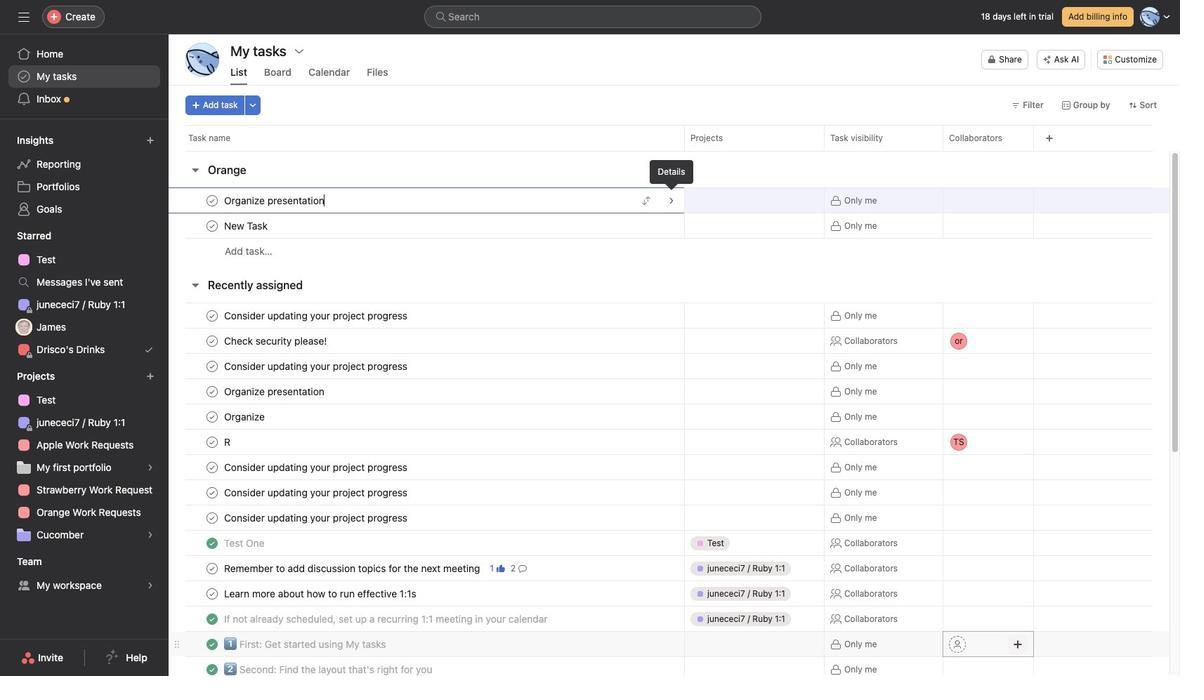Task type: vqa. For each thing, say whether or not it's contained in the screenshot.
briefcase icon
no



Task type: describe. For each thing, give the bounding box(es) containing it.
2 organize presentation cell from the top
[[169, 379, 684, 405]]

details image
[[668, 196, 676, 205]]

task name text field for first organize presentation cell from the bottom
[[221, 385, 329, 399]]

show options image
[[294, 46, 305, 57]]

remember to add discussion topics for the next meeting cell
[[169, 556, 684, 582]]

learn more about how to run effective 1:1s cell
[[169, 581, 684, 607]]

starred element
[[0, 223, 169, 364]]

mark complete checkbox for task name text field for first organize presentation cell from the bottom
[[204, 383, 221, 400]]

mark complete checkbox for seventh mark complete icon from the bottom of the header recently assigned tree grid task name text box
[[204, 307, 221, 324]]

collapse task list for this group image for header orange tree grid
[[190, 164, 201, 176]]

see details, my first portfolio image
[[146, 464, 155, 472]]

see details, cucomber image
[[146, 531, 155, 540]]

teams element
[[0, 550, 169, 600]]

task name text field for if not already scheduled, set up a recurring 1:1 meeting in your calendar cell at the bottom of the page
[[221, 612, 552, 627]]

more actions image
[[249, 101, 257, 110]]

header orange tree grid
[[169, 188, 1170, 264]]

consider updating your project progress cell for linked projects for consider updating your project progress cell associated with seventh mark complete icon from the bottom of the header recently assigned tree grid
[[169, 303, 684, 329]]

linked projects for organize cell
[[684, 404, 825, 430]]

4 mark complete image from the top
[[204, 383, 221, 400]]

linked projects for organize presentation cell
[[684, 379, 825, 405]]

linked projects for 2️⃣ second: find the layout that's right for you cell
[[684, 657, 825, 677]]

linked projects for new task cell
[[684, 213, 825, 239]]

mark complete image inside the check security please! cell
[[204, 333, 221, 350]]

collapse task list for this group image for header recently assigned tree grid
[[190, 280, 201, 291]]

1 mark complete image from the top
[[204, 192, 221, 209]]

global element
[[0, 34, 169, 119]]

new project or portfolio image
[[146, 372, 155, 381]]

1 organize presentation cell from the top
[[169, 188, 684, 214]]

add collaborators image
[[1013, 195, 1024, 206]]

completed image for task name text field inside if not already scheduled, set up a recurring 1:1 meeting in your calendar cell
[[204, 611, 221, 628]]

completed image for task name text field in the 2️⃣ second: find the layout that's right for you cell
[[204, 662, 221, 677]]

projects element
[[0, 364, 169, 550]]

task name text field for the check security please! cell
[[221, 334, 331, 348]]

add field image
[[1046, 134, 1054, 143]]

task name text field for sixth mark complete icon
[[221, 511, 412, 525]]

task name text field for 2️⃣ second: find the layout that's right for you cell
[[221, 663, 437, 677]]

linked projects for consider updating your project progress cell for seventh mark complete icon from the bottom of the header recently assigned tree grid
[[684, 303, 825, 329]]

1 like. you liked this task image
[[497, 565, 505, 573]]

task name text field for organize "cell"
[[221, 410, 269, 424]]

linked projects for consider updating your project progress cell for 3rd mark complete image from the top
[[684, 353, 825, 379]]

linked projects for consider updating your project progress cell for 3rd mark complete icon from the bottom
[[684, 455, 825, 481]]

2️⃣ second: find the layout that's right for you cell
[[169, 657, 684, 677]]

7 task name text field from the top
[[221, 486, 412, 500]]

new task cell
[[169, 213, 684, 239]]

consider updating your project progress cell for 3rd mark complete icon from the bottom's linked projects for consider updating your project progress cell
[[169, 455, 684, 481]]

linked projects for 1️⃣ first: get started using my tasks cell
[[684, 632, 825, 658]]

task name text field for mark complete image in remember to add discussion topics for the next meeting cell
[[221, 562, 485, 576]]

if not already scheduled, set up a recurring 1:1 meeting in your calendar cell
[[169, 606, 684, 632]]

3 task name text field from the top
[[221, 359, 412, 374]]

mark complete checkbox for task name text box related to sixth mark complete icon
[[204, 510, 221, 527]]

header recently assigned tree grid
[[169, 303, 1170, 677]]

task name text field for the 1️⃣ first: get started using my tasks cell
[[221, 638, 390, 652]]

task name text field for 3rd mark complete icon from the bottom
[[221, 461, 412, 475]]

completed checkbox for if not already scheduled, set up a recurring 1:1 meeting in your calendar cell at the bottom of the page
[[204, 611, 221, 628]]

mark complete image inside remember to add discussion topics for the next meeting cell
[[204, 560, 221, 577]]

consider updating your project progress cell for linked projects for consider updating your project progress cell for 5th mark complete image from the top of the page
[[169, 480, 684, 506]]

mark complete checkbox for task name text field within the the check security please! cell
[[204, 333, 221, 350]]

completed image for task name text field within the test one cell
[[204, 535, 221, 552]]

mark complete checkbox for third task name text field
[[204, 358, 221, 375]]

5 mark complete image from the top
[[204, 485, 221, 501]]

view profile settings image
[[186, 43, 219, 77]]

completed checkbox for task name text field in the 2️⃣ second: find the layout that's right for you cell
[[204, 662, 221, 677]]



Task type: locate. For each thing, give the bounding box(es) containing it.
4 linked projects for consider updating your project progress cell from the top
[[684, 480, 825, 506]]

mark complete checkbox for task name text field inside organize "cell"
[[204, 409, 221, 426]]

mark complete checkbox for task name text box in the remember to add discussion topics for the next meeting cell
[[204, 560, 221, 577]]

1 mark complete image from the top
[[204, 307, 221, 324]]

task name text field for test one cell
[[221, 537, 269, 551]]

4 mark complete checkbox from the top
[[204, 434, 221, 451]]

completed image
[[204, 535, 221, 552], [204, 611, 221, 628], [204, 636, 221, 653], [204, 662, 221, 677]]

task name text field for first organize presentation cell from the top
[[221, 194, 329, 208]]

Completed checkbox
[[204, 535, 221, 552], [204, 662, 221, 677]]

2 task name text field from the top
[[221, 309, 412, 323]]

mark complete checkbox inside the check security please! cell
[[204, 333, 221, 350]]

4 task name text field from the top
[[221, 511, 412, 525]]

hide sidebar image
[[18, 11, 30, 22]]

linked projects for r cell
[[684, 429, 825, 455]]

1 task name text field from the top
[[221, 219, 272, 233]]

4 completed image from the top
[[204, 662, 221, 677]]

row
[[169, 125, 1181, 151], [186, 150, 1153, 152], [169, 188, 1170, 214], [169, 213, 1170, 239], [169, 238, 1170, 264], [169, 303, 1170, 329], [169, 327, 1170, 355], [169, 353, 1170, 379], [169, 379, 1170, 405], [169, 404, 1170, 430], [169, 428, 1170, 456], [169, 455, 1170, 481], [169, 480, 1170, 506], [169, 505, 1170, 531], [169, 531, 1170, 557], [169, 556, 1170, 582], [169, 581, 1170, 607], [169, 606, 1170, 632], [169, 632, 1170, 658], [169, 657, 1170, 677]]

task name text field inside if not already scheduled, set up a recurring 1:1 meeting in your calendar cell
[[221, 612, 552, 627]]

4 mark complete checkbox from the top
[[204, 409, 221, 426]]

7 mark complete image from the top
[[204, 586, 221, 603]]

0 vertical spatial completed checkbox
[[204, 535, 221, 552]]

see details, my workspace image
[[146, 582, 155, 590]]

6 mark complete checkbox from the top
[[204, 560, 221, 577]]

task name text field inside the 1️⃣ first: get started using my tasks cell
[[221, 638, 390, 652]]

5 mark complete checkbox from the top
[[204, 459, 221, 476]]

0 vertical spatial collapse task list for this group image
[[190, 164, 201, 176]]

completed checkbox inside test one cell
[[204, 535, 221, 552]]

6 mark complete image from the top
[[204, 560, 221, 577]]

completed image for task name text field in the the 1️⃣ first: get started using my tasks cell
[[204, 636, 221, 653]]

mark complete checkbox for task name text field in header orange tree grid
[[204, 192, 221, 209]]

task name text field inside new task cell
[[221, 219, 272, 233]]

consider updating your project progress cell
[[169, 303, 684, 329], [169, 353, 684, 379], [169, 455, 684, 481], [169, 480, 684, 506], [169, 505, 684, 531]]

9 task name text field from the top
[[221, 587, 421, 601]]

7 mark complete checkbox from the top
[[204, 586, 221, 603]]

2 mark complete checkbox from the top
[[204, 307, 221, 324]]

mark complete checkbox inside organize presentation cell
[[204, 192, 221, 209]]

3 mark complete checkbox from the top
[[204, 333, 221, 350]]

1 collapse task list for this group image from the top
[[190, 164, 201, 176]]

task name text field inside header orange tree grid
[[221, 194, 329, 208]]

2 collapse task list for this group image from the top
[[190, 280, 201, 291]]

Task name text field
[[221, 194, 329, 208], [221, 334, 331, 348], [221, 359, 412, 374], [221, 385, 329, 399], [221, 410, 269, 424], [221, 435, 237, 449], [221, 486, 412, 500], [221, 537, 269, 551], [221, 587, 421, 601], [221, 612, 552, 627], [221, 638, 390, 652], [221, 663, 437, 677]]

task name text field inside organize "cell"
[[221, 410, 269, 424]]

task name text field for learn more about how to run effective 1:1s cell
[[221, 587, 421, 601]]

2 mark complete image from the top
[[204, 218, 221, 234]]

3 completed image from the top
[[204, 636, 221, 653]]

add collaborators image
[[1013, 639, 1024, 650]]

mark complete image inside organize "cell"
[[204, 409, 221, 426]]

Mark complete checkbox
[[204, 192, 221, 209], [204, 307, 221, 324], [204, 333, 221, 350], [204, 409, 221, 426], [204, 510, 221, 527], [204, 560, 221, 577], [204, 586, 221, 603]]

task name text field inside r cell
[[221, 435, 237, 449]]

2 completed checkbox from the top
[[204, 662, 221, 677]]

2 completed image from the top
[[204, 611, 221, 628]]

completed image inside the 1️⃣ first: get started using my tasks cell
[[204, 636, 221, 653]]

mark complete image
[[204, 307, 221, 324], [204, 333, 221, 350], [204, 409, 221, 426], [204, 434, 221, 451], [204, 459, 221, 476], [204, 510, 221, 527], [204, 586, 221, 603]]

0 vertical spatial organize presentation cell
[[169, 188, 684, 214]]

3 mark complete checkbox from the top
[[204, 383, 221, 400]]

mark complete checkbox for task name text field inside the learn more about how to run effective 1:1s cell
[[204, 586, 221, 603]]

mark complete checkbox inside remember to add discussion topics for the next meeting cell
[[204, 560, 221, 577]]

2 mark complete checkbox from the top
[[204, 358, 221, 375]]

mark complete checkbox inside organize presentation cell
[[204, 383, 221, 400]]

organize cell
[[169, 404, 684, 430]]

organize presentation cell
[[169, 188, 684, 214], [169, 379, 684, 405]]

5 consider updating your project progress cell from the top
[[169, 505, 684, 531]]

1️⃣ first: get started using my tasks cell
[[169, 632, 684, 658]]

Task name text field
[[221, 219, 272, 233], [221, 309, 412, 323], [221, 461, 412, 475], [221, 511, 412, 525], [221, 562, 485, 576]]

mark complete checkbox for task name text field in the r cell
[[204, 434, 221, 451]]

1 completed checkbox from the top
[[204, 535, 221, 552]]

3 linked projects for consider updating your project progress cell from the top
[[684, 455, 825, 481]]

completed checkbox inside if not already scheduled, set up a recurring 1:1 meeting in your calendar cell
[[204, 611, 221, 628]]

list box
[[424, 6, 762, 28]]

linked projects for consider updating your project progress cell for sixth mark complete icon
[[684, 505, 825, 531]]

6 mark complete checkbox from the top
[[204, 485, 221, 501]]

task name text field inside test one cell
[[221, 537, 269, 551]]

Mark complete checkbox
[[204, 218, 221, 234], [204, 358, 221, 375], [204, 383, 221, 400], [204, 434, 221, 451], [204, 459, 221, 476], [204, 485, 221, 501]]

mark complete image inside learn more about how to run effective 1:1s cell
[[204, 586, 221, 603]]

2 comments image
[[519, 565, 527, 573]]

mark complete image inside new task cell
[[204, 218, 221, 234]]

completed checkbox for the 1️⃣ first: get started using my tasks cell
[[204, 636, 221, 653]]

4 task name text field from the top
[[221, 385, 329, 399]]

0 vertical spatial completed checkbox
[[204, 611, 221, 628]]

consider updating your project progress cell for sixth mark complete icon's linked projects for consider updating your project progress cell
[[169, 505, 684, 531]]

completed image inside 2️⃣ second: find the layout that's right for you cell
[[204, 662, 221, 677]]

1 vertical spatial organize presentation cell
[[169, 379, 684, 405]]

6 mark complete image from the top
[[204, 510, 221, 527]]

task name text field inside learn more about how to run effective 1:1s cell
[[221, 587, 421, 601]]

2 mark complete image from the top
[[204, 333, 221, 350]]

mark complete checkbox inside learn more about how to run effective 1:1s cell
[[204, 586, 221, 603]]

task name text field for seventh mark complete icon from the bottom of the header recently assigned tree grid
[[221, 309, 412, 323]]

3 consider updating your project progress cell from the top
[[169, 455, 684, 481]]

mark complete checkbox inside new task cell
[[204, 218, 221, 234]]

mark complete image
[[204, 192, 221, 209], [204, 218, 221, 234], [204, 358, 221, 375], [204, 383, 221, 400], [204, 485, 221, 501], [204, 560, 221, 577]]

10 task name text field from the top
[[221, 612, 552, 627]]

5 task name text field from the top
[[221, 562, 485, 576]]

completed image inside test one cell
[[204, 535, 221, 552]]

completed checkbox for task name text field within the test one cell
[[204, 535, 221, 552]]

test one cell
[[169, 531, 684, 557]]

linked projects for consider updating your project progress cell for 5th mark complete image from the top of the page
[[684, 480, 825, 506]]

8 task name text field from the top
[[221, 537, 269, 551]]

mark complete image inside r cell
[[204, 434, 221, 451]]

consider updating your project progress cell for 3rd mark complete image from the top linked projects for consider updating your project progress cell
[[169, 353, 684, 379]]

3 task name text field from the top
[[221, 461, 412, 475]]

tooltip
[[650, 160, 694, 188]]

1 completed image from the top
[[204, 535, 221, 552]]

5 mark complete checkbox from the top
[[204, 510, 221, 527]]

new insights image
[[146, 136, 155, 145]]

1 linked projects for consider updating your project progress cell from the top
[[684, 303, 825, 329]]

check security please! cell
[[169, 328, 684, 354]]

completed checkbox inside 2️⃣ second: find the layout that's right for you cell
[[204, 662, 221, 677]]

5 task name text field from the top
[[221, 410, 269, 424]]

r cell
[[169, 429, 684, 455]]

11 task name text field from the top
[[221, 638, 390, 652]]

task name text field inside the check security please! cell
[[221, 334, 331, 348]]

4 consider updating your project progress cell from the top
[[169, 480, 684, 506]]

12 task name text field from the top
[[221, 663, 437, 677]]

linked projects for consider updating your project progress cell
[[684, 303, 825, 329], [684, 353, 825, 379], [684, 455, 825, 481], [684, 480, 825, 506], [684, 505, 825, 531]]

6 task name text field from the top
[[221, 435, 237, 449]]

1 completed checkbox from the top
[[204, 611, 221, 628]]

1 consider updating your project progress cell from the top
[[169, 303, 684, 329]]

1 vertical spatial collapse task list for this group image
[[190, 280, 201, 291]]

mark complete checkbox inside organize "cell"
[[204, 409, 221, 426]]

task name text field inside remember to add discussion topics for the next meeting cell
[[221, 562, 485, 576]]

Completed checkbox
[[204, 611, 221, 628], [204, 636, 221, 653]]

collapse task list for this group image
[[190, 164, 201, 176], [190, 280, 201, 291]]

5 linked projects for consider updating your project progress cell from the top
[[684, 505, 825, 531]]

task name text field inside 2️⃣ second: find the layout that's right for you cell
[[221, 663, 437, 677]]

2 consider updating your project progress cell from the top
[[169, 353, 684, 379]]

2 linked projects for consider updating your project progress cell from the top
[[684, 353, 825, 379]]

1 vertical spatial completed checkbox
[[204, 662, 221, 677]]

insights element
[[0, 128, 169, 223]]

completed image inside if not already scheduled, set up a recurring 1:1 meeting in your calendar cell
[[204, 611, 221, 628]]

1 vertical spatial completed checkbox
[[204, 636, 221, 653]]

2 completed checkbox from the top
[[204, 636, 221, 653]]

mark complete checkbox inside r cell
[[204, 434, 221, 451]]

1 task name text field from the top
[[221, 194, 329, 208]]

task name text field for r cell
[[221, 435, 237, 449]]

linked projects for check security please! cell
[[684, 328, 825, 354]]

completed checkbox inside the 1️⃣ first: get started using my tasks cell
[[204, 636, 221, 653]]

2 task name text field from the top
[[221, 334, 331, 348]]

3 mark complete image from the top
[[204, 409, 221, 426]]

5 mark complete image from the top
[[204, 459, 221, 476]]

3 mark complete image from the top
[[204, 358, 221, 375]]

4 mark complete image from the top
[[204, 434, 221, 451]]

1 mark complete checkbox from the top
[[204, 218, 221, 234]]

mark complete checkbox for 6th task name text field from the bottom
[[204, 485, 221, 501]]

move tasks between sections image
[[642, 196, 651, 205]]

1 mark complete checkbox from the top
[[204, 192, 221, 209]]

task name text field for mark complete image within the new task cell
[[221, 219, 272, 233]]



